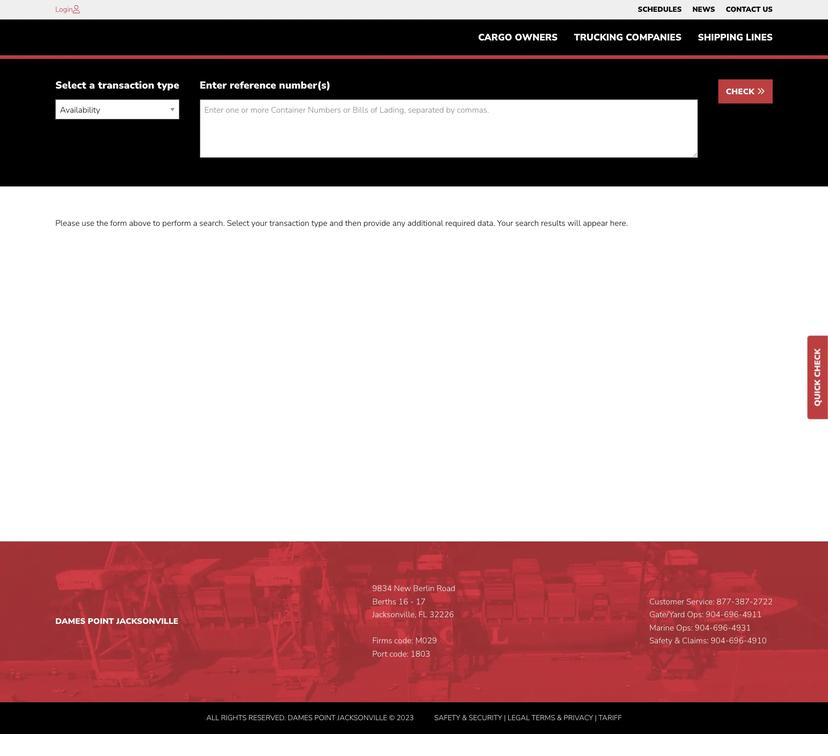 Task type: describe. For each thing, give the bounding box(es) containing it.
safety inside customer service: 877-387-2722 gate/yard ops: 904-696-4911 marine ops: 904-696-4931 safety & claims: 904-696-4910
[[649, 636, 672, 647]]

1 vertical spatial safety
[[434, 713, 460, 723]]

firms code:  m029 port code:  1803
[[372, 636, 437, 660]]

legal
[[508, 713, 530, 723]]

trucking companies link
[[566, 27, 690, 48]]

1 vertical spatial ops:
[[676, 623, 693, 634]]

all rights reserved. dames point jacksonville © 2023
[[206, 713, 414, 723]]

any
[[392, 218, 405, 229]]

quick check
[[812, 349, 824, 406]]

32226
[[429, 609, 454, 621]]

tariff link
[[599, 713, 622, 723]]

387-
[[735, 596, 753, 608]]

2 vertical spatial 696-
[[729, 636, 747, 647]]

contact
[[726, 5, 761, 14]]

marine
[[649, 623, 674, 634]]

1 vertical spatial code:
[[390, 649, 409, 660]]

reference
[[230, 79, 276, 92]]

rights
[[221, 713, 247, 723]]

2722
[[753, 596, 773, 608]]

the
[[97, 218, 108, 229]]

schedules
[[638, 5, 682, 14]]

customer service: 877-387-2722 gate/yard ops: 904-696-4911 marine ops: 904-696-4931 safety & claims: 904-696-4910
[[649, 596, 773, 647]]

shipping lines link
[[690, 27, 781, 48]]

quick check link
[[808, 336, 828, 419]]

appear
[[583, 218, 608, 229]]

your
[[497, 218, 513, 229]]

berlin
[[413, 583, 435, 594]]

lines
[[746, 31, 773, 44]]

-
[[410, 596, 414, 608]]

0 vertical spatial select
[[55, 79, 86, 92]]

2 vertical spatial 904-
[[711, 636, 729, 647]]

here.
[[610, 218, 628, 229]]

1 horizontal spatial a
[[193, 218, 197, 229]]

enter
[[200, 79, 227, 92]]

security
[[469, 713, 502, 723]]

0 horizontal spatial &
[[462, 713, 467, 723]]

1803
[[411, 649, 430, 660]]

firms
[[372, 636, 392, 647]]

provide
[[363, 218, 390, 229]]

tariff
[[599, 713, 622, 723]]

9834
[[372, 583, 392, 594]]

1 vertical spatial 904-
[[695, 623, 713, 634]]

Enter reference number(s) text field
[[200, 100, 698, 158]]

search
[[515, 218, 539, 229]]

reserved.
[[248, 713, 286, 723]]

enter reference number(s)
[[200, 79, 331, 92]]

quick
[[812, 380, 824, 406]]

1 | from the left
[[504, 713, 506, 723]]

shipping
[[698, 31, 743, 44]]

0 vertical spatial 696-
[[724, 609, 742, 621]]

17
[[416, 596, 426, 608]]

fl
[[418, 609, 427, 621]]

results
[[541, 218, 565, 229]]

1 horizontal spatial &
[[557, 713, 562, 723]]

login link
[[55, 5, 73, 14]]

schedules link
[[638, 3, 682, 17]]

owners
[[515, 31, 558, 44]]

perform
[[162, 218, 191, 229]]

menu bar containing cargo owners
[[470, 27, 781, 48]]

shipping lines
[[698, 31, 773, 44]]

then
[[345, 218, 361, 229]]

1 vertical spatial point
[[314, 713, 336, 723]]

menu bar containing schedules
[[633, 3, 778, 17]]

check inside button
[[726, 86, 757, 98]]

safety & security | legal terms & privacy | tariff
[[434, 713, 622, 723]]

2 | from the left
[[595, 713, 597, 723]]

login
[[55, 5, 73, 14]]

m029
[[415, 636, 437, 647]]

cargo
[[478, 31, 512, 44]]

trucking
[[574, 31, 623, 44]]

cargo owners
[[478, 31, 558, 44]]

new
[[394, 583, 411, 594]]

companies
[[626, 31, 682, 44]]

contact us link
[[726, 3, 773, 17]]

0 vertical spatial code:
[[394, 636, 413, 647]]

service:
[[686, 596, 715, 608]]

to
[[153, 218, 160, 229]]

claims:
[[682, 636, 709, 647]]

please
[[55, 218, 80, 229]]

©
[[389, 713, 395, 723]]

1 vertical spatial 696-
[[713, 623, 731, 634]]

contact us
[[726, 5, 773, 14]]

0 vertical spatial jacksonville
[[116, 616, 178, 627]]

your
[[251, 218, 267, 229]]

number(s)
[[279, 79, 331, 92]]

use
[[82, 218, 94, 229]]

all
[[206, 713, 219, 723]]

footer containing 9834 new berlin road
[[0, 542, 828, 734]]

0 vertical spatial 904-
[[706, 609, 724, 621]]



Task type: vqa. For each thing, say whether or not it's contained in the screenshot.
the Shipping
yes



Task type: locate. For each thing, give the bounding box(es) containing it.
news
[[693, 5, 715, 14]]

1 horizontal spatial dames
[[288, 713, 313, 723]]

0 horizontal spatial safety
[[434, 713, 460, 723]]

0 vertical spatial dames
[[55, 616, 85, 627]]

1 horizontal spatial safety
[[649, 636, 672, 647]]

904- up "claims:"
[[695, 623, 713, 634]]

|
[[504, 713, 506, 723], [595, 713, 597, 723]]

0 horizontal spatial type
[[157, 79, 179, 92]]

0 horizontal spatial point
[[88, 616, 114, 627]]

point
[[88, 616, 114, 627], [314, 713, 336, 723]]

please use the form above to perform a search. select your transaction type and then provide any additional required data. your search results will appear here.
[[55, 218, 628, 229]]

code: right port
[[390, 649, 409, 660]]

will
[[568, 218, 581, 229]]

0 horizontal spatial jacksonville
[[116, 616, 178, 627]]

transaction
[[98, 79, 154, 92], [269, 218, 309, 229]]

0 vertical spatial safety
[[649, 636, 672, 647]]

a
[[89, 79, 95, 92], [193, 218, 197, 229]]

and
[[329, 218, 343, 229]]

| left tariff link
[[595, 713, 597, 723]]

1 vertical spatial transaction
[[269, 218, 309, 229]]

1 horizontal spatial jacksonville
[[337, 713, 387, 723]]

safety
[[649, 636, 672, 647], [434, 713, 460, 723]]

0 horizontal spatial transaction
[[98, 79, 154, 92]]

0 horizontal spatial dames
[[55, 616, 85, 627]]

select a transaction type
[[55, 79, 179, 92]]

0 horizontal spatial check
[[726, 86, 757, 98]]

1 vertical spatial a
[[193, 218, 197, 229]]

0 vertical spatial check
[[726, 86, 757, 98]]

code:
[[394, 636, 413, 647], [390, 649, 409, 660]]

check button
[[718, 80, 773, 104]]

1 vertical spatial jacksonville
[[337, 713, 387, 723]]

& inside customer service: 877-387-2722 gate/yard ops: 904-696-4911 marine ops: 904-696-4931 safety & claims: 904-696-4910
[[674, 636, 680, 647]]

type
[[157, 79, 179, 92], [311, 218, 327, 229]]

user image
[[73, 5, 80, 13]]

dames point jacksonville
[[55, 616, 178, 627]]

customer
[[649, 596, 684, 608]]

menu bar
[[633, 3, 778, 17], [470, 27, 781, 48]]

1 vertical spatial type
[[311, 218, 327, 229]]

877-
[[717, 596, 735, 608]]

696-
[[724, 609, 742, 621], [713, 623, 731, 634], [729, 636, 747, 647]]

legal terms & privacy link
[[508, 713, 593, 723]]

code: up 1803
[[394, 636, 413, 647]]

904- right "claims:"
[[711, 636, 729, 647]]

ops:
[[687, 609, 704, 621], [676, 623, 693, 634]]

trucking companies
[[574, 31, 682, 44]]

1 horizontal spatial transaction
[[269, 218, 309, 229]]

0 vertical spatial type
[[157, 79, 179, 92]]

gate/yard
[[649, 609, 685, 621]]

0 vertical spatial transaction
[[98, 79, 154, 92]]

& right terms
[[557, 713, 562, 723]]

berths
[[372, 596, 396, 608]]

1 vertical spatial check
[[812, 349, 824, 377]]

menu bar up shipping on the right top of page
[[633, 3, 778, 17]]

type left the 'enter'
[[157, 79, 179, 92]]

4910
[[747, 636, 767, 647]]

1 horizontal spatial select
[[227, 218, 249, 229]]

cargo owners link
[[470, 27, 566, 48]]

0 horizontal spatial a
[[89, 79, 95, 92]]

16
[[398, 596, 408, 608]]

check
[[726, 86, 757, 98], [812, 349, 824, 377]]

2 horizontal spatial &
[[674, 636, 680, 647]]

0 vertical spatial point
[[88, 616, 114, 627]]

1 horizontal spatial type
[[311, 218, 327, 229]]

road
[[437, 583, 455, 594]]

1 horizontal spatial check
[[812, 349, 824, 377]]

terms
[[532, 713, 555, 723]]

4911
[[742, 609, 762, 621]]

1 vertical spatial select
[[227, 218, 249, 229]]

0 horizontal spatial select
[[55, 79, 86, 92]]

form
[[110, 218, 127, 229]]

safety left security
[[434, 713, 460, 723]]

0 horizontal spatial |
[[504, 713, 506, 723]]

ops: up "claims:"
[[676, 623, 693, 634]]

1 vertical spatial menu bar
[[470, 27, 781, 48]]

search.
[[199, 218, 225, 229]]

904-
[[706, 609, 724, 621], [695, 623, 713, 634], [711, 636, 729, 647]]

footer
[[0, 542, 828, 734]]

1 horizontal spatial point
[[314, 713, 336, 723]]

jacksonville,
[[372, 609, 416, 621]]

2023
[[397, 713, 414, 723]]

us
[[763, 5, 773, 14]]

904- down 877-
[[706, 609, 724, 621]]

| left "legal"
[[504, 713, 506, 723]]

dames
[[55, 616, 85, 627], [288, 713, 313, 723]]

& left security
[[462, 713, 467, 723]]

0 vertical spatial a
[[89, 79, 95, 92]]

port
[[372, 649, 387, 660]]

news link
[[693, 3, 715, 17]]

above
[[129, 218, 151, 229]]

jacksonville
[[116, 616, 178, 627], [337, 713, 387, 723]]

ops: down service:
[[687, 609, 704, 621]]

1 vertical spatial dames
[[288, 713, 313, 723]]

4931
[[731, 623, 751, 634]]

type left and
[[311, 218, 327, 229]]

safety down marine
[[649, 636, 672, 647]]

0 vertical spatial menu bar
[[633, 3, 778, 17]]

1 horizontal spatial |
[[595, 713, 597, 723]]

privacy
[[564, 713, 593, 723]]

additional
[[408, 218, 443, 229]]

9834 new berlin road berths 16 - 17 jacksonville, fl 32226
[[372, 583, 455, 621]]

safety & security link
[[434, 713, 502, 723]]

data.
[[477, 218, 495, 229]]

& left "claims:"
[[674, 636, 680, 647]]

0 vertical spatial ops:
[[687, 609, 704, 621]]

menu bar down the schedules link on the top
[[470, 27, 781, 48]]

required
[[445, 218, 475, 229]]

angle double right image
[[757, 87, 765, 96]]

select
[[55, 79, 86, 92], [227, 218, 249, 229]]



